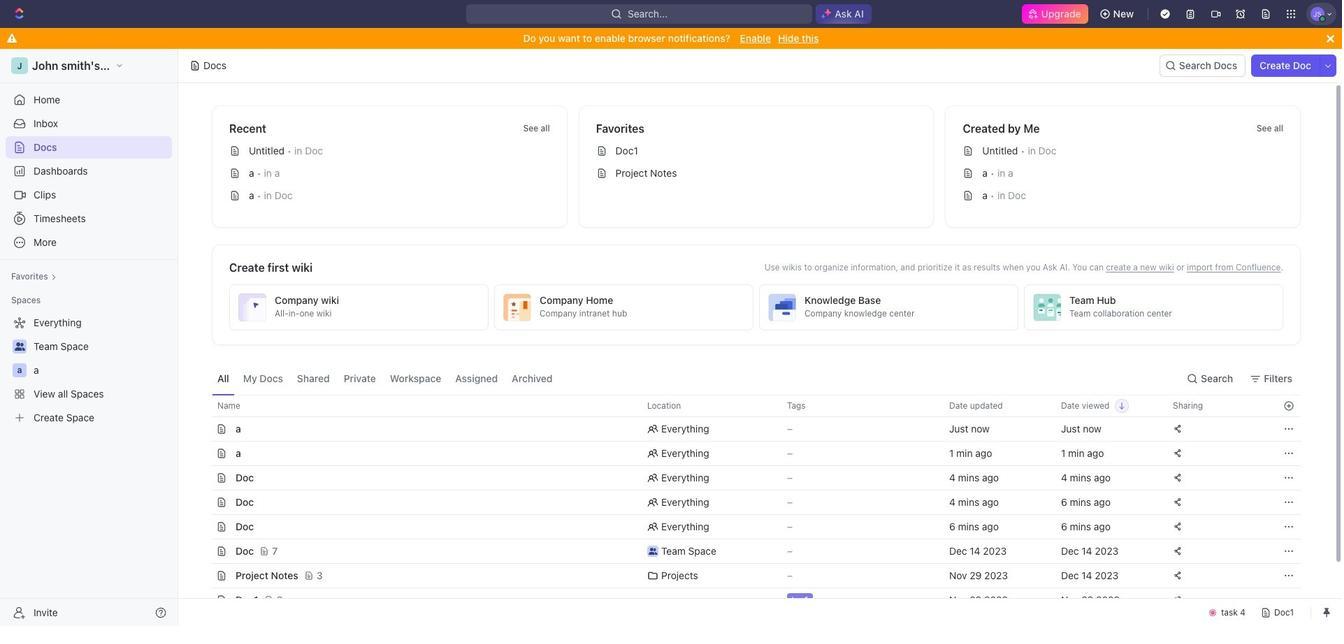 Task type: locate. For each thing, give the bounding box(es) containing it.
tree
[[6, 312, 172, 429]]

9 row from the top
[[196, 588, 1301, 613]]

0 vertical spatial user group image
[[14, 343, 25, 351]]

0 horizontal spatial user group image
[[14, 343, 25, 351]]

john smith's workspace, , element
[[11, 57, 28, 74]]

row
[[196, 395, 1301, 417], [196, 417, 1301, 442], [196, 441, 1301, 466], [196, 466, 1301, 491], [196, 490, 1301, 515], [196, 515, 1301, 540], [196, 539, 1301, 564], [196, 563, 1301, 589], [196, 588, 1301, 613]]

5 row from the top
[[196, 490, 1301, 515]]

company wiki icon image
[[238, 294, 266, 322]]

cell
[[196, 589, 212, 612]]

user group image
[[14, 343, 25, 351], [649, 548, 657, 555]]

company home icon image
[[503, 294, 531, 322]]

tab list
[[212, 362, 558, 395]]

1 row from the top
[[196, 395, 1301, 417]]

1 horizontal spatial user group image
[[649, 548, 657, 555]]

7 row from the top
[[196, 539, 1301, 564]]

table
[[196, 395, 1301, 613]]

6 row from the top
[[196, 515, 1301, 540]]



Task type: describe. For each thing, give the bounding box(es) containing it.
user group image inside 'sidebar' navigation
[[14, 343, 25, 351]]

knowledge base icon image
[[768, 294, 796, 322]]

1 vertical spatial user group image
[[649, 548, 657, 555]]

8 row from the top
[[196, 563, 1301, 589]]

team hub icon image
[[1033, 294, 1061, 322]]

sidebar navigation
[[0, 49, 181, 626]]

2 row from the top
[[196, 417, 1301, 442]]

4 row from the top
[[196, 466, 1301, 491]]

3 row from the top
[[196, 441, 1301, 466]]

a, , element
[[13, 364, 27, 377]]

tree inside 'sidebar' navigation
[[6, 312, 172, 429]]



Task type: vqa. For each thing, say whether or not it's contained in the screenshot.
field associated with Add existing field
no



